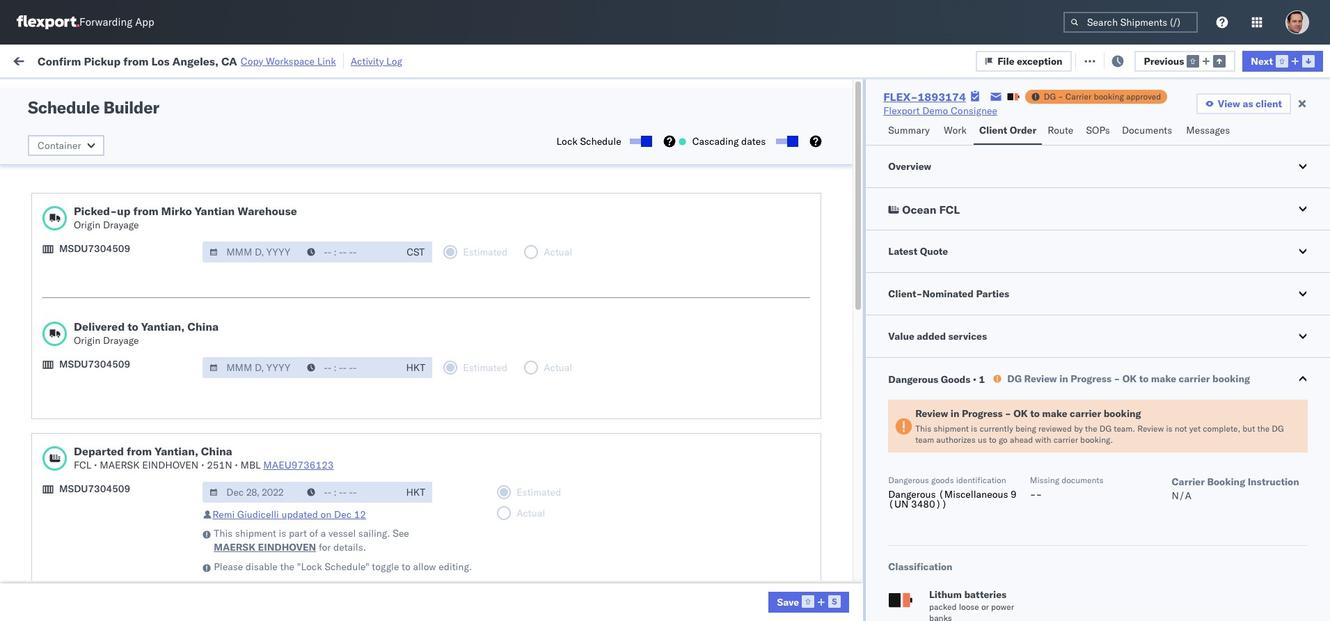Task type: vqa. For each thing, say whether or not it's contained in the screenshot.
the right Documents "button"
no



Task type: locate. For each thing, give the bounding box(es) containing it.
from for confirm pickup from los angeles, ca button
[[103, 336, 123, 348]]

gvcu5265864 up abcd1234560 at the bottom of the page
[[901, 428, 970, 441]]

uetu5238478 for schedule pickup from los angeles, ca
[[976, 275, 1043, 288]]

in up authorizes
[[951, 407, 960, 420]]

china for departed from yantian, china
[[201, 444, 232, 458]]

2 schedule pickup from los angeles, ca button from the top
[[32, 151, 203, 167]]

2130384 left classification
[[836, 551, 879, 564]]

4 integration from the top
[[638, 520, 686, 533]]

5 ceau7522281, from the top
[[901, 244, 973, 257]]

a
[[321, 527, 326, 540]]

jan
[[300, 429, 315, 441], [306, 459, 321, 472], [300, 490, 315, 502], [300, 520, 315, 533], [300, 551, 315, 564]]

1 vertical spatial schedule pickup from rotterdam, netherlands link
[[32, 543, 209, 571]]

4 schedule delivery appointment from the top
[[32, 520, 171, 532]]

lhuu7894563, down value added services
[[901, 367, 973, 379]]

app
[[135, 16, 154, 29]]

netherlands for 11:00
[[32, 588, 87, 601]]

MMM D, YYYY text field
[[203, 242, 302, 262], [203, 357, 302, 378]]

mbl/mawb
[[996, 113, 1045, 124]]

ceau7522281, hlxu6269489, hlxu8034992 for schedule delivery appointment
[[901, 183, 1117, 196]]

gvcu5265864 for 11:00 pm pst, feb 2, 2023
[[901, 581, 970, 594]]

confirm pickup from los angeles, ca button
[[32, 335, 198, 351]]

lhuu7894563, uetu5238478 down services
[[901, 367, 1043, 379]]

carrier up 'by' on the right bottom of the page
[[1070, 407, 1102, 420]]

china inside the departed from yantian, china fcl • maersk eindhoven • 251n • mbl maeu9736123
[[201, 444, 232, 458]]

added
[[917, 330, 946, 343]]

4 1846748 from the top
[[836, 214, 879, 227]]

ceau7522281, down overview
[[901, 183, 973, 196]]

0 horizontal spatial is
[[279, 527, 286, 540]]

0 vertical spatial gaurav jawla
[[1180, 122, 1237, 135]]

ceau7522281, up nominated
[[901, 244, 973, 257]]

11:00 for 11:00 pm pst, nov 8, 2022
[[235, 245, 262, 257]]

2 : from the left
[[323, 86, 326, 96]]

2 30, from the top
[[318, 551, 333, 564]]

file exception button
[[1071, 50, 1166, 71], [1071, 50, 1166, 71], [976, 50, 1072, 71], [976, 50, 1072, 71]]

flex-1846748 button
[[784, 119, 881, 138], [784, 119, 881, 138], [784, 149, 881, 169], [784, 149, 881, 169], [784, 180, 881, 199], [784, 180, 881, 199], [784, 211, 881, 230], [784, 211, 881, 230], [784, 241, 881, 261], [784, 241, 881, 261]]

0 horizontal spatial the
[[280, 560, 295, 573]]

dangerous goods • 1
[[889, 373, 985, 385]]

container inside button
[[901, 108, 939, 118]]

0 vertical spatial this
[[916, 423, 932, 434]]

1 vertical spatial rotterdam,
[[131, 543, 181, 556]]

schedule pickup from rotterdam, netherlands link for 2nd schedule pickup from rotterdam, netherlands button from the top of the page
[[32, 543, 209, 571]]

schedule pickup from los angeles, ca for third schedule pickup from los angeles, ca link from the top
[[32, 213, 203, 226]]

4 uetu5238478 from the top
[[976, 367, 1043, 379]]

1 vertical spatial gaurav
[[1180, 183, 1211, 196]]

1 vertical spatial booking
[[1213, 372, 1251, 385]]

upload inside upload customs clearance documents 'button'
[[32, 244, 64, 257]]

carrier inside carrier booking instruction n/a
[[1172, 476, 1205, 488]]

1 horizontal spatial container
[[901, 108, 939, 118]]

ocean
[[573, 122, 601, 135], [668, 122, 696, 135], [447, 153, 476, 165], [573, 153, 601, 165], [668, 153, 696, 165], [447, 183, 476, 196], [573, 183, 601, 196], [668, 183, 696, 196], [902, 203, 937, 217], [447, 245, 476, 257], [573, 245, 601, 257], [447, 367, 476, 380], [573, 367, 601, 380], [447, 429, 476, 441], [447, 490, 476, 502], [447, 520, 476, 533], [447, 551, 476, 564], [447, 582, 476, 594]]

1 ceau7522281, hlxu6269489, hlxu8034992 from the top
[[901, 122, 1117, 134]]

1 horizontal spatial eindhoven
[[258, 541, 316, 554]]

1 vertical spatial 4,
[[327, 183, 336, 196]]

the up booking.
[[1085, 423, 1098, 434]]

dangerous goods identification dangerous (miscellaneous 9 (un 3480))
[[889, 475, 1017, 510]]

1 vertical spatial carrier
[[1070, 407, 1102, 420]]

4 lagerfeld from the top
[[777, 520, 819, 533]]

jawla
[[1213, 122, 1237, 135], [1213, 183, 1237, 196]]

2 lhuu7894563, uetu5238478 from the top
[[901, 306, 1043, 318]]

ceau7522281, hlxu6269489, hlxu8034992 for upload customs clearance documents
[[901, 244, 1117, 257]]

0 vertical spatial 24,
[[321, 367, 336, 380]]

2023 up 12
[[341, 459, 366, 472]]

3 gvcu5265864 from the top
[[901, 489, 970, 502]]

5 schedule pickup from los angeles, ca link from the top
[[32, 458, 203, 472]]

1 vertical spatial schedule pickup from rotterdam, netherlands
[[32, 543, 181, 570]]

agent
[[1305, 398, 1331, 410]]

schedule delivery appointment down confirm delivery button
[[32, 397, 171, 410]]

1 2130384 from the top
[[836, 520, 879, 533]]

maersk inside the departed from yantian, china fcl • maersk eindhoven • 251n • mbl maeu9736123
[[100, 459, 140, 471]]

2 dangerous from the top
[[889, 475, 929, 485]]

drayage inside picked-up from mirko yantian warehouse origin drayage
[[103, 219, 139, 231]]

jan up 28,
[[306, 459, 321, 472]]

work right import at top
[[152, 54, 177, 66]]

0 horizontal spatial maersk
[[100, 459, 140, 471]]

0 vertical spatial schedule pickup from rotterdam, netherlands button
[[32, 420, 209, 449]]

0 vertical spatial 5:30
[[235, 520, 256, 533]]

0 vertical spatial drayage
[[103, 219, 139, 231]]

0 horizontal spatial shipment
[[235, 527, 276, 540]]

blocked,
[[171, 86, 206, 96]]

0 vertical spatial 30,
[[318, 520, 333, 533]]

make
[[1151, 372, 1177, 385], [1042, 407, 1068, 420]]

booking inside the review in progress - ok to make carrier booking this shipment is currently being reviewed by the dg team. review is not yet complete, but the dg team authorizes us to go ahead with carrier booking.
[[1104, 407, 1142, 420]]

2023 down vessel
[[335, 551, 359, 564]]

nov for upload customs clearance documents
[[306, 245, 324, 257]]

confirm for confirm pickup from los angeles, ca copy workspace link
[[38, 54, 81, 68]]

2022 for appointment
[[339, 183, 363, 196]]

1 vertical spatial dec
[[334, 508, 352, 521]]

7 resize handle column header from the left
[[878, 108, 894, 621]]

pickup for 3rd schedule pickup from los angeles, ca button from the bottom
[[76, 213, 106, 226]]

confirm inside confirm pickup from rotterdam, netherlands
[[32, 574, 68, 587]]

client
[[1256, 97, 1282, 110]]

• left mbl on the bottom left of page
[[235, 459, 238, 471]]

gvcu5265864 down goods
[[901, 489, 970, 502]]

0 vertical spatial upload
[[32, 244, 64, 257]]

1 vertical spatial upload
[[32, 489, 64, 502]]

Search Work text field
[[862, 50, 1014, 71]]

actions
[[1276, 113, 1305, 124]]

0 vertical spatial dec
[[301, 367, 319, 380]]

1 schedule delivery appointment link from the top
[[32, 182, 171, 196]]

2 upload from the top
[[32, 489, 64, 502]]

2 1889466 from the top
[[836, 306, 879, 319]]

0 vertical spatial mmm d, yyyy text field
[[203, 242, 302, 262]]

0 vertical spatial china
[[187, 320, 219, 334]]

allow
[[413, 560, 436, 573]]

: for snoozed
[[323, 86, 326, 96]]

the right but
[[1258, 423, 1270, 434]]

flex-1662119
[[806, 459, 879, 472]]

angeles, for 5th schedule pickup from los angeles, ca link from the bottom
[[149, 121, 188, 134]]

1 vertical spatial abcdefg78456546
[[996, 306, 1090, 319]]

maeu9408431 for 8:30 pm pst, jan 23, 2023
[[996, 429, 1067, 441]]

1 vertical spatial yantian,
[[155, 444, 198, 458]]

1 dangerous from the top
[[889, 373, 939, 385]]

24, for jan
[[324, 459, 339, 472]]

schedule delivery appointment button up confirm pickup from rotterdam, netherlands
[[32, 519, 171, 534]]

0 vertical spatial shipment
[[934, 423, 969, 434]]

MMM D, YYYY text field
[[203, 482, 302, 503]]

1 vertical spatial for
[[319, 541, 331, 554]]

maeu9408431
[[996, 398, 1067, 410], [996, 429, 1067, 441], [996, 490, 1067, 502], [996, 582, 1067, 594]]

resize handle column header
[[210, 108, 227, 621], [372, 108, 389, 621], [424, 108, 440, 621], [519, 108, 536, 621], [614, 108, 631, 621], [760, 108, 777, 621], [878, 108, 894, 621], [973, 108, 990, 621], [1156, 108, 1173, 621], [1251, 108, 1268, 621], [1295, 108, 1312, 621]]

flex-1889466 for schedule delivery appointment
[[806, 306, 879, 319]]

1 horizontal spatial shipment
[[934, 423, 969, 434]]

3 schedule pickup from los angeles, ca from the top
[[32, 213, 203, 226]]

latest
[[889, 245, 918, 258]]

yantian,
[[141, 320, 185, 334], [155, 444, 198, 458]]

file
[[1092, 54, 1109, 66], [998, 55, 1015, 67]]

sops
[[1086, 124, 1110, 136]]

2 resize handle column header from the left
[[372, 108, 389, 621]]

2 schedule pickup from rotterdam, netherlands link from the top
[[32, 543, 209, 571]]

2 upload customs clearance documents link from the top
[[32, 488, 205, 502]]

drayage down up
[[103, 219, 139, 231]]

3 schedule delivery appointment link from the top
[[32, 397, 171, 410]]

1 vertical spatial carrier
[[1172, 476, 1205, 488]]

-- : -- -- text field
[[300, 242, 399, 262], [300, 357, 399, 378], [300, 482, 399, 503]]

4 hlxu8034992 from the top
[[1049, 214, 1117, 226]]

2 5:30 from the top
[[235, 551, 256, 564]]

quote
[[920, 245, 948, 258]]

fcl inside the departed from yantian, china fcl • maersk eindhoven • 251n • mbl maeu9736123
[[74, 459, 91, 471]]

work
[[152, 54, 177, 66], [944, 124, 967, 136]]

2023 right 2,
[[337, 582, 361, 594]]

eindhoven inside the departed from yantian, china fcl • maersk eindhoven • 251n • mbl maeu9736123
[[142, 459, 199, 471]]

2 vertical spatial 11:59 pm pdt, nov 4, 2022
[[235, 214, 363, 227]]

flex-1893174 link
[[884, 90, 966, 104]]

3 test123456 from the top
[[996, 183, 1055, 196]]

8:30 up giudicelli
[[235, 490, 256, 502]]

: left ready
[[101, 86, 103, 96]]

progress
[[218, 86, 253, 96]]

5 resize handle column header from the left
[[614, 108, 631, 621]]

3 4, from the top
[[327, 214, 336, 227]]

flexport demo consignee link
[[884, 104, 998, 118]]

messages
[[1187, 124, 1230, 136]]

flexport
[[884, 104, 920, 117]]

mmm d, yyyy text field for delivered to yantian, china
[[203, 357, 302, 378]]

message
[[188, 54, 227, 66]]

lhuu7894563, uetu5238478 up '1'
[[901, 336, 1043, 349]]

4 karl from the top
[[757, 520, 775, 533]]

1 schedule pickup from rotterdam, netherlands from the top
[[32, 421, 181, 447]]

uetu5238478 for schedule delivery appointment
[[976, 306, 1043, 318]]

abcdefg78456546 for schedule delivery appointment
[[996, 306, 1090, 319]]

11:00 down the disable
[[235, 582, 262, 594]]

schedule delivery appointment link down confirm delivery button
[[32, 397, 171, 410]]

ceau7522281, down demo
[[901, 122, 973, 134]]

container for container
[[38, 139, 81, 152]]

0 horizontal spatial ok
[[1014, 407, 1028, 420]]

1 vertical spatial hkt
[[406, 486, 425, 499]]

1 vertical spatial in
[[951, 407, 960, 420]]

booking.
[[1081, 434, 1113, 445]]

work button
[[939, 118, 974, 145]]

3 lagerfeld from the top
[[777, 490, 819, 502]]

2 maeu9408431 from the top
[[996, 429, 1067, 441]]

4 flex-1889466 from the top
[[806, 367, 879, 380]]

eindhoven left 251n
[[142, 459, 199, 471]]

upload customs clearance documents down up
[[32, 244, 205, 257]]

in
[[1060, 372, 1069, 385], [951, 407, 960, 420]]

schedule delivery appointment up confirm pickup from rotterdam, netherlands
[[32, 520, 171, 532]]

numbers left sops
[[1047, 113, 1082, 124]]

ceau7522281, up quote
[[901, 214, 973, 226]]

lhuu7894563, for schedule delivery appointment
[[901, 306, 973, 318]]

jawla down savant
[[1213, 183, 1237, 196]]

container down workitem
[[38, 139, 81, 152]]

2 vertical spatial msdu7304509
[[59, 483, 130, 495]]

1 vertical spatial this
[[214, 527, 233, 540]]

11:00 down warehouse
[[235, 245, 262, 257]]

lithum batteries packed loose or power banks
[[930, 588, 1014, 621]]

origin inside delivered to yantian, china origin drayage
[[74, 334, 101, 347]]

review up team
[[916, 407, 949, 420]]

2130387
[[836, 398, 879, 410], [836, 429, 879, 441], [836, 490, 879, 502], [836, 582, 879, 594]]

clearance inside 'button'
[[108, 244, 153, 257]]

abcdefg78456546 up reviewed
[[996, 367, 1090, 380]]

file up the mbl/mawb
[[998, 55, 1015, 67]]

gaurav down the omkar
[[1180, 183, 1211, 196]]

numbers down flexport
[[901, 119, 936, 130]]

0 vertical spatial -- : -- -- text field
[[300, 242, 399, 262]]

schedule pickup from los angeles, ca for 5th schedule pickup from los angeles, ca link from the bottom
[[32, 121, 203, 134]]

part
[[289, 527, 307, 540]]

pickup for fourth schedule pickup from los angeles, ca button from the bottom
[[76, 152, 106, 165]]

customs
[[66, 244, 105, 257], [66, 489, 105, 502]]

ceau7522281, down work button
[[901, 152, 973, 165]]

1 vertical spatial 24,
[[324, 459, 339, 472]]

booking
[[1094, 91, 1124, 102], [1213, 372, 1251, 385], [1104, 407, 1142, 420]]

ca for 3rd schedule pickup from los angeles, ca button from the bottom
[[190, 213, 203, 226]]

0 vertical spatial 8:30
[[235, 429, 256, 441]]

1 vertical spatial on
[[321, 508, 332, 521]]

container inside 'button'
[[38, 139, 81, 152]]

24, down 23,
[[324, 459, 339, 472]]

numbers inside the container numbers
[[901, 119, 936, 130]]

gvcu5265864 for 8:30 pm pst, jan 23, 2023
[[901, 428, 970, 441]]

angeles, for confirm pickup from los angeles, ca link
[[144, 336, 182, 348]]

ca for first schedule pickup from los angeles, ca button from the top
[[190, 121, 203, 134]]

complete,
[[1203, 423, 1241, 434]]

lhuu7894563,
[[901, 275, 973, 288], [901, 306, 973, 318], [901, 336, 973, 349], [901, 367, 973, 379]]

upload customs clearance documents down departed
[[32, 489, 205, 502]]

on right the 205
[[341, 54, 353, 66]]

dec
[[301, 367, 319, 380], [334, 508, 352, 521]]

1 vertical spatial 30,
[[318, 551, 333, 564]]

11:59 pm pdt, nov 4, 2022 for schedule delivery appointment
[[235, 183, 363, 196]]

msdu7304509 down departed
[[59, 483, 130, 495]]

workitem
[[15, 113, 52, 124]]

the left "lock
[[280, 560, 295, 573]]

2 vertical spatial origin
[[1276, 398, 1302, 410]]

schedule delivery appointment link up picked-
[[32, 182, 171, 196]]

from
[[123, 54, 149, 68], [108, 121, 129, 134], [108, 152, 129, 165], [133, 204, 159, 218], [108, 213, 129, 226], [108, 275, 129, 287], [103, 336, 123, 348], [108, 421, 129, 433], [127, 444, 152, 458], [108, 458, 129, 471], [108, 543, 129, 556], [103, 574, 123, 587]]

hlxu6269489, for schedule pickup from los angeles, ca
[[975, 214, 1047, 226]]

shipment up maersk eindhoven link
[[235, 527, 276, 540]]

2 gaurav from the top
[[1180, 183, 1211, 196]]

make up the not
[[1151, 372, 1177, 385]]

1 uetu5238478 from the top
[[976, 275, 1043, 288]]

for up builder
[[134, 86, 145, 96]]

5 ceau7522281, hlxu6269489, hlxu8034992 from the top
[[901, 244, 1117, 257]]

customs inside 'button'
[[66, 244, 105, 257]]

booking up team.
[[1104, 407, 1142, 420]]

2 abcdefg78456546 from the top
[[996, 306, 1090, 319]]

nov for schedule pickup from los angeles, ca
[[307, 214, 325, 227]]

6 account from the top
[[709, 582, 746, 594]]

1893174
[[918, 90, 966, 104]]

3 schedule delivery appointment button from the top
[[32, 397, 171, 412]]

3 lhuu7894563, from the top
[[901, 336, 973, 349]]

uetu5238478 down parties
[[976, 306, 1043, 318]]

0 vertical spatial make
[[1151, 372, 1177, 385]]

2 upload customs clearance documents from the top
[[32, 489, 205, 502]]

save button
[[769, 592, 850, 613]]

11 resize handle column header from the left
[[1295, 108, 1312, 621]]

maeu9408431 for 11:00 pm pst, feb 2, 2023
[[996, 582, 1067, 594]]

flex-1889466 for schedule pickup from los angeles, ca
[[806, 275, 879, 288]]

documents down picked-up from mirko yantian warehouse origin drayage
[[155, 244, 205, 257]]

lhuu7894563, up dangerous goods • 1
[[901, 336, 973, 349]]

rotterdam, inside confirm pickup from rotterdam, netherlands
[[126, 574, 175, 587]]

0 vertical spatial jawla
[[1213, 122, 1237, 135]]

30, for schedule delivery appointment
[[318, 520, 333, 533]]

file up dg - carrier booking approved
[[1092, 54, 1109, 66]]

operator
[[1180, 113, 1213, 124]]

1 horizontal spatial maersk
[[214, 541, 256, 554]]

5:30 down giudicelli
[[235, 551, 256, 564]]

None checkbox
[[776, 139, 796, 144]]

remi
[[213, 508, 235, 521]]

1 vertical spatial gaurav jawla
[[1180, 183, 1237, 196]]

0 vertical spatial progress
[[1071, 372, 1112, 385]]

make up reviewed
[[1042, 407, 1068, 420]]

netherlands inside confirm pickup from rotterdam, netherlands
[[32, 588, 87, 601]]

in inside the review in progress - ok to make carrier booking this shipment is currently being reviewed by the dg team. review is not yet complete, but the dg team authorizes us to go ahead with carrier booking.
[[951, 407, 960, 420]]

china inside delivered to yantian, china origin drayage
[[187, 320, 219, 334]]

24,
[[321, 367, 336, 380], [324, 459, 339, 472]]

5 schedule pickup from los angeles, ca button from the top
[[32, 458, 203, 473]]

1 appointment from the top
[[114, 183, 171, 195]]

import work button
[[113, 45, 182, 76]]

1 vertical spatial pdt,
[[282, 183, 304, 196]]

customs down departed
[[66, 489, 105, 502]]

jan for schedule pickup from rotterdam, netherlands
[[300, 551, 315, 564]]

next button
[[1243, 50, 1324, 71]]

forwarding
[[79, 16, 132, 29]]

0 horizontal spatial for
[[134, 86, 145, 96]]

schedule pickup from los angeles, ca down builder
[[32, 121, 203, 134]]

1 schedule pickup from rotterdam, netherlands link from the top
[[32, 420, 209, 448]]

ahead
[[1010, 434, 1033, 445]]

angeles, for third schedule pickup from los angeles, ca link from the top
[[149, 213, 188, 226]]

-- : -- -- text field for picked-up from mirko yantian warehouse
[[300, 242, 399, 262]]

0 vertical spatial on
[[341, 54, 353, 66]]

1 customs from the top
[[66, 244, 105, 257]]

mbl/mawb numbers button
[[990, 111, 1159, 125]]

make inside the review in progress - ok to make carrier booking this shipment is currently being reviewed by the dg team. review is not yet complete, but the dg team authorizes us to go ahead with carrier booking.
[[1042, 407, 1068, 420]]

8:30 pm pst, jan 28, 2023
[[235, 490, 359, 502]]

progress down value added services button
[[1071, 372, 1112, 385]]

None checkbox
[[630, 139, 649, 144]]

1 vertical spatial mmm d, yyyy text field
[[203, 357, 302, 378]]

0 vertical spatial abcdefg78456546
[[996, 275, 1090, 288]]

2130384 for schedule delivery appointment
[[836, 520, 879, 533]]

2023 right 23,
[[335, 429, 359, 441]]

uetu5238478 up '1'
[[976, 336, 1043, 349]]

1 horizontal spatial this
[[916, 423, 932, 434]]

0 vertical spatial msdu7304509
[[59, 242, 130, 255]]

is up authorizes
[[971, 423, 978, 434]]

2 vertical spatial documents
[[155, 489, 205, 502]]

1 hlxu6269489, from the top
[[975, 122, 1047, 134]]

mmm d, yyyy text field for picked-up from mirko yantian warehouse
[[203, 242, 302, 262]]

1889466 for schedule pickup from los angeles, ca
[[836, 275, 879, 288]]

flex-
[[884, 90, 918, 104], [806, 122, 836, 135], [806, 153, 836, 165], [806, 183, 836, 196], [806, 214, 836, 227], [806, 245, 836, 257], [806, 275, 836, 288], [806, 306, 836, 319], [806, 337, 836, 349], [806, 367, 836, 380], [806, 398, 836, 410], [806, 429, 836, 441], [806, 459, 836, 472], [806, 490, 836, 502], [806, 520, 836, 533], [806, 551, 836, 564], [806, 582, 836, 594]]

gaurav jawla down omkar savant
[[1180, 183, 1237, 196]]

1 lhuu7894563, uetu5238478 from the top
[[901, 275, 1043, 288]]

1 8:30 from the top
[[235, 429, 256, 441]]

1 vertical spatial upload customs clearance documents
[[32, 489, 205, 502]]

pickup for 2nd schedule pickup from rotterdam, netherlands button from the top of the page
[[76, 543, 106, 556]]

documents down the departed from yantian, china fcl • maersk eindhoven • 251n • mbl maeu9736123
[[155, 489, 205, 502]]

shipment inside the review in progress - ok to make carrier booking this shipment is currently being reviewed by the dg team. review is not yet complete, but the dg team authorizes us to go ahead with carrier booking.
[[934, 423, 969, 434]]

2 customs from the top
[[66, 489, 105, 502]]

0 horizontal spatial make
[[1042, 407, 1068, 420]]

0 vertical spatial upload customs clearance documents
[[32, 244, 205, 257]]

2 vertical spatial review
[[1138, 423, 1164, 434]]

1 vertical spatial 11:59 pm pdt, nov 4, 2022
[[235, 183, 363, 196]]

approved
[[1126, 91, 1162, 102]]

1 horizontal spatial exception
[[1112, 54, 1157, 66]]

flex-2130384 button
[[784, 517, 881, 536], [784, 517, 881, 536], [784, 548, 881, 567], [784, 548, 881, 567]]

schedule pickup from los angeles, ca for fourth schedule pickup from los angeles, ca link from the top
[[32, 275, 203, 287]]

251n
[[207, 459, 232, 471]]

ocean inside button
[[902, 203, 937, 217]]

ca for second schedule pickup from los angeles, ca button from the bottom of the page
[[190, 275, 203, 287]]

angeles, inside button
[[144, 336, 182, 348]]

1 vertical spatial shipment
[[235, 527, 276, 540]]

ceau7522281, hlxu6269489, hlxu8034992
[[901, 122, 1117, 134], [901, 152, 1117, 165], [901, 183, 1117, 196], [901, 214, 1117, 226], [901, 244, 1117, 257]]

1 schedule pickup from los angeles, ca from the top
[[32, 121, 203, 134]]

in up reviewed
[[1060, 372, 1069, 385]]

1 vertical spatial schedule pickup from rotterdam, netherlands button
[[32, 543, 209, 572]]

schedule delivery appointment up picked-
[[32, 183, 171, 195]]

for inside this shipment is part of a vessel sailing. see maersk eindhoven for details.
[[319, 541, 331, 554]]

dec right am
[[301, 367, 319, 380]]

1 horizontal spatial review
[[1025, 372, 1057, 385]]

ceau7522281, hlxu6269489, hlxu8034992 for schedule pickup from los angeles, ca
[[901, 214, 1117, 226]]

angeles,
[[172, 54, 219, 68], [149, 121, 188, 134], [149, 152, 188, 165], [149, 213, 188, 226], [149, 275, 188, 287], [144, 336, 182, 348], [149, 458, 188, 471]]

0 vertical spatial eindhoven
[[142, 459, 199, 471]]

am
[[259, 367, 275, 380]]

documents down 'approved'
[[1122, 124, 1173, 136]]

0 horizontal spatial in
[[951, 407, 960, 420]]

review up reviewed
[[1025, 372, 1057, 385]]

0 horizontal spatial this
[[214, 527, 233, 540]]

msdu7304509 down confirm pickup from los angeles, ca button
[[59, 358, 130, 370]]

view as client button
[[1197, 93, 1292, 114]]

1 lhuu7894563, from the top
[[901, 275, 973, 288]]

5 schedule pickup from los angeles, ca from the top
[[32, 458, 203, 471]]

schedule pickup from los angeles, ca down workitem button
[[32, 152, 203, 165]]

schedule delivery appointment for 1st schedule delivery appointment link from the bottom
[[32, 520, 171, 532]]

yantian, inside the departed from yantian, china fcl • maersk eindhoven • 251n • mbl maeu9736123
[[155, 444, 198, 458]]

view
[[1218, 97, 1241, 110]]

packed
[[930, 602, 957, 612]]

2 mmm d, yyyy text field from the top
[[203, 357, 302, 378]]

5:30 pm pst, jan 30, 2023 for schedule delivery appointment
[[235, 520, 359, 533]]

drayage inside delivered to yantian, china origin drayage
[[103, 334, 139, 347]]

dg
[[1044, 91, 1056, 102], [1008, 372, 1022, 385], [1100, 423, 1112, 434], [1272, 423, 1284, 434]]

maersk up please
[[214, 541, 256, 554]]

consignee
[[951, 104, 998, 117]]

flex-1662119 button
[[784, 456, 881, 475], [784, 456, 881, 475]]

eindhoven inside this shipment is part of a vessel sailing. see maersk eindhoven for details.
[[258, 541, 316, 554]]

container numbers button
[[894, 105, 976, 130]]

eindhoven down part on the left of the page
[[258, 541, 316, 554]]

origin down picked-
[[74, 219, 101, 231]]

0 vertical spatial review
[[1025, 372, 1057, 385]]

shipment inside this shipment is part of a vessel sailing. see maersk eindhoven for details.
[[235, 527, 276, 540]]

0 horizontal spatial progress
[[962, 407, 1003, 420]]

jan for schedule delivery appointment
[[300, 520, 315, 533]]

0 vertical spatial 11:59 pm pdt, nov 4, 2022
[[235, 153, 363, 165]]

0 vertical spatial schedule pickup from rotterdam, netherlands
[[32, 421, 181, 447]]

1 vertical spatial msdu7304509
[[59, 358, 130, 370]]

2 schedule pickup from rotterdam, netherlands from the top
[[32, 543, 181, 570]]

schedule pickup from los angeles, ca for 1st schedule pickup from los angeles, ca link from the bottom
[[32, 458, 203, 471]]

2 horizontal spatial review
[[1138, 423, 1164, 434]]

4 schedule pickup from los angeles, ca link from the top
[[32, 274, 203, 288]]

0 vertical spatial pdt,
[[282, 153, 304, 165]]

5 hlxu8034992 from the top
[[1049, 244, 1117, 257]]

1 horizontal spatial file exception
[[1092, 54, 1157, 66]]

delivery inside button
[[70, 367, 106, 379]]

is left the not
[[1166, 423, 1173, 434]]

2023 right 28,
[[335, 490, 359, 502]]

3 netherlands from the top
[[32, 588, 87, 601]]

confirm delivery link
[[32, 366, 106, 380]]

fcl
[[478, 153, 496, 165], [478, 183, 496, 196], [940, 203, 960, 217], [478, 245, 496, 257], [478, 367, 496, 380], [478, 429, 496, 441], [74, 459, 91, 471], [478, 490, 496, 502], [478, 520, 496, 533], [478, 551, 496, 564], [478, 582, 496, 594]]

delivery for 11:59
[[76, 183, 112, 195]]

from for confirm pickup from rotterdam, netherlands button
[[103, 574, 123, 587]]

schedule delivery appointment up delivered
[[32, 305, 171, 318]]

1 horizontal spatial file
[[1092, 54, 1109, 66]]

clearance for 1st the upload customs clearance documents link from the bottom
[[108, 489, 153, 502]]

msdu7304509 for delivered to yantian, china
[[59, 358, 130, 370]]

4,
[[327, 153, 336, 165], [327, 183, 336, 196], [327, 214, 336, 227]]

schedule pickup from rotterdam, netherlands link
[[32, 420, 209, 448], [32, 543, 209, 571]]

3 integration from the top
[[638, 490, 686, 502]]

schedule pickup from los angeles, ca up upload customs clearance documents 'button'
[[32, 213, 203, 226]]

0 vertical spatial work
[[152, 54, 177, 66]]

0 vertical spatial booking
[[1094, 91, 1124, 102]]

dangerous for dangerous goods • 1
[[889, 373, 939, 385]]

dangerous up (un
[[889, 475, 929, 485]]

6:00 am pst, dec 24, 2022
[[235, 367, 363, 380]]

gaurav up the omkar
[[1180, 122, 1211, 135]]

yantian, inside delivered to yantian, china origin drayage
[[141, 320, 185, 334]]

2 hlxu6269489, from the top
[[975, 152, 1047, 165]]

latest quote button
[[866, 230, 1331, 272]]

next
[[1251, 55, 1273, 67]]

2 vertical spatial pdt,
[[282, 214, 304, 227]]

exception up 'approved'
[[1112, 54, 1157, 66]]

2 msdu7304509 from the top
[[59, 358, 130, 370]]

pickup inside confirm pickup from rotterdam, netherlands
[[70, 574, 100, 587]]

0 vertical spatial container
[[901, 108, 939, 118]]

0 vertical spatial yantian,
[[141, 320, 185, 334]]

8:30 up mbl on the bottom left of page
[[235, 429, 256, 441]]

3 hlxu6269489, from the top
[[975, 183, 1047, 196]]

gaurav jawla up omkar savant
[[1180, 122, 1237, 135]]

1 vertical spatial customs
[[66, 489, 105, 502]]

4 schedule pickup from los angeles, ca button from the top
[[32, 274, 203, 289]]

1 horizontal spatial for
[[319, 541, 331, 554]]

4 test123456 from the top
[[996, 214, 1055, 227]]

from for first schedule pickup from rotterdam, netherlands button from the top
[[108, 421, 129, 433]]

0 vertical spatial carrier
[[1066, 91, 1092, 102]]

1 vertical spatial review
[[916, 407, 949, 420]]

2 5:30 pm pst, jan 30, 2023 from the top
[[235, 551, 359, 564]]

goods
[[932, 475, 954, 485]]

appointment up confirm pickup from rotterdam, netherlands link
[[114, 520, 171, 532]]

1 vertical spatial 5:30
[[235, 551, 256, 564]]

0 vertical spatial maersk
[[100, 459, 140, 471]]

services
[[949, 330, 987, 343]]

0 vertical spatial origin
[[74, 219, 101, 231]]

on down 28,
[[321, 508, 332, 521]]

1 netherlands from the top
[[32, 435, 87, 447]]

demo
[[923, 104, 948, 117]]

3 msdu7304509 from the top
[[59, 483, 130, 495]]

2 flex-1846748 from the top
[[806, 153, 879, 165]]

schedule pickup from los angeles, ca button
[[32, 121, 203, 136], [32, 151, 203, 167], [32, 213, 203, 228], [32, 274, 203, 289], [32, 458, 203, 473]]

dg right but
[[1272, 423, 1284, 434]]

batch action
[[1252, 54, 1312, 66]]

client-nominated parties button
[[866, 273, 1331, 315]]

review right team.
[[1138, 423, 1164, 434]]

progress up currently
[[962, 407, 1003, 420]]

upload customs clearance documents
[[32, 244, 205, 257], [32, 489, 205, 502]]

0 horizontal spatial review
[[916, 407, 949, 420]]

from inside confirm pickup from rotterdam, netherlands
[[103, 574, 123, 587]]

1 vertical spatial origin
[[74, 334, 101, 347]]

1 horizontal spatial make
[[1151, 372, 1177, 385]]

copy
[[241, 55, 263, 67]]

hlxu8034992 for schedule delivery appointment
[[1049, 183, 1117, 196]]

1 vertical spatial clearance
[[108, 489, 153, 502]]

documents inside 'button'
[[155, 244, 205, 257]]

to up 'confirm pickup from los angeles, ca'
[[128, 320, 138, 334]]

omkar savant
[[1180, 153, 1241, 165]]

3 dangerous from the top
[[889, 488, 936, 501]]

0 vertical spatial in
[[1060, 372, 1069, 385]]

angeles, for 1st schedule pickup from los angeles, ca link from the bottom
[[149, 458, 188, 471]]

link
[[317, 55, 336, 67]]

ca inside confirm pickup from los angeles, ca link
[[185, 336, 198, 348]]

5:30 pm pst, jan 30, 2023 for schedule pickup from rotterdam, netherlands
[[235, 551, 359, 564]]

message (0)
[[188, 54, 245, 66]]

flex-2130384 down flex-1662119
[[806, 520, 879, 533]]

origin down delivered
[[74, 334, 101, 347]]

picked-up from mirko yantian warehouse origin drayage
[[74, 204, 297, 231]]

1 mmm d, yyyy text field from the top
[[203, 242, 302, 262]]

1 11:00 from the top
[[235, 245, 262, 257]]

1 msdu7304509 from the top
[[59, 242, 130, 255]]



Task type: describe. For each thing, give the bounding box(es) containing it.
work inside 'button'
[[152, 54, 177, 66]]

2 hkt from the top
[[406, 486, 425, 499]]

1889466 for schedule delivery appointment
[[836, 306, 879, 319]]

china for delivered to yantian, china
[[187, 320, 219, 334]]

customs for 1st the upload customs clearance documents link from the bottom
[[66, 489, 105, 502]]

confirm for confirm delivery
[[32, 367, 68, 379]]

gvcu5265864 for 8:30 pm pst, jan 28, 2023
[[901, 489, 970, 502]]

4, for schedule delivery appointment
[[327, 183, 336, 196]]

4 flex-1846748 from the top
[[806, 214, 879, 227]]

delivery for 6:00
[[70, 367, 106, 379]]

28,
[[318, 490, 333, 502]]

schedule"
[[325, 560, 370, 573]]

origin for delivered
[[74, 334, 101, 347]]

identification
[[956, 475, 1007, 485]]

1 horizontal spatial progress
[[1071, 372, 1112, 385]]

confirm for confirm pickup from los angeles, ca
[[32, 336, 68, 348]]

warehouse
[[238, 204, 297, 218]]

this inside this shipment is part of a vessel sailing. see maersk eindhoven for details.
[[214, 527, 233, 540]]

messages button
[[1181, 118, 1238, 145]]

feb
[[306, 582, 323, 594]]

client-
[[889, 288, 923, 300]]

pickup for second schedule pickup from los angeles, ca button from the bottom of the page
[[76, 275, 106, 287]]

ok inside the review in progress - ok to make carrier booking this shipment is currently being reviewed by the dg team. review is not yet complete, but the dg team authorizes us to go ahead with carrier booking.
[[1014, 407, 1028, 420]]

from inside picked-up from mirko yantian warehouse origin drayage
[[133, 204, 159, 218]]

24, for dec
[[321, 367, 336, 380]]

pst, right am
[[277, 367, 298, 380]]

confirm pickup from rotterdam, netherlands
[[32, 574, 175, 601]]

1 schedule pickup from los angeles, ca link from the top
[[32, 121, 203, 135]]

10 resize handle column header from the left
[[1251, 108, 1268, 621]]

flexport demo consignee
[[884, 104, 998, 117]]

flex-1893174
[[884, 90, 966, 104]]

1 test123456 from the top
[[996, 122, 1055, 135]]

: for status
[[101, 86, 103, 96]]

11:59 for fourth schedule delivery appointment link from the bottom
[[235, 183, 262, 196]]

route
[[1048, 124, 1074, 136]]

giudicelli
[[237, 508, 279, 521]]

0 vertical spatial carrier
[[1179, 372, 1211, 385]]

1 schedule delivery appointment button from the top
[[32, 182, 171, 197]]

remi giudicelli updated on dec 12
[[213, 508, 366, 521]]

fcl inside button
[[940, 203, 960, 217]]

rotterdam, for 11:00 pm pst, feb 2, 2023
[[126, 574, 175, 587]]

no
[[330, 86, 341, 96]]

abcdefg78456546 for schedule pickup from los angeles, ca
[[996, 275, 1090, 288]]

4 lhuu7894563, uetu5238478 from the top
[[901, 367, 1043, 379]]

ocean fcl inside button
[[902, 203, 960, 217]]

flex-2130384 for schedule pickup from rotterdam, netherlands
[[806, 551, 879, 564]]

4 lhuu7894563, from the top
[[901, 367, 973, 379]]

pst, down part on the left of the page
[[276, 551, 297, 564]]

dg review in progress - ok to make carrier booking
[[1008, 372, 1251, 385]]

205 on track
[[321, 54, 378, 66]]

2 gaurav jawla from the top
[[1180, 183, 1237, 196]]

0 horizontal spatial file exception
[[998, 55, 1063, 67]]

1 11:59 pm pdt, nov 4, 2022 from the top
[[235, 153, 363, 165]]

pst, up "8:30 pm pst, jan 28, 2023"
[[282, 459, 303, 472]]

1662119
[[836, 459, 879, 472]]

1 hkt from the top
[[406, 361, 425, 374]]

2 vertical spatial carrier
[[1054, 434, 1078, 445]]

uetu5238478 for confirm pickup from los angeles, ca
[[976, 336, 1043, 349]]

5 integration test account - karl lagerfeld from the top
[[638, 551, 819, 564]]

1 hlxu8034992 from the top
[[1049, 122, 1117, 134]]

to down value added services button
[[1140, 372, 1149, 385]]

batch
[[1252, 54, 1279, 66]]

ceau7522281, for schedule pickup from los angeles, ca
[[901, 214, 973, 226]]

1 gaurav jawla from the top
[[1180, 122, 1237, 135]]

1 resize handle column header from the left
[[210, 108, 227, 621]]

"lock
[[297, 560, 322, 573]]

angeles, for 2nd schedule pickup from los angeles, ca link from the top of the page
[[149, 152, 188, 165]]

2 horizontal spatial is
[[1166, 423, 1173, 434]]

rotterdam, for 8:30 pm pst, jan 23, 2023
[[131, 421, 181, 433]]

3 karl from the top
[[757, 490, 775, 502]]

snoozed
[[291, 86, 323, 96]]

5 account from the top
[[709, 551, 746, 564]]

lhuu7894563, uetu5238478 for schedule pickup from los angeles, ca
[[901, 275, 1043, 288]]

1 lagerfeld from the top
[[777, 398, 819, 410]]

jan for schedule pickup from los angeles, ca
[[306, 459, 321, 472]]

confirm delivery button
[[32, 366, 106, 381]]

is inside this shipment is part of a vessel sailing. see maersk eindhoven for details.
[[279, 527, 286, 540]]

3 1846748 from the top
[[836, 183, 879, 196]]

1 horizontal spatial dec
[[334, 508, 352, 521]]

my
[[14, 50, 36, 70]]

3 abcdefg78456546 from the top
[[996, 367, 1090, 380]]

jan left 28,
[[300, 490, 315, 502]]

los inside button
[[126, 336, 141, 348]]

1 2130387 from the top
[[836, 398, 879, 410]]

jan left 23,
[[300, 429, 315, 441]]

3 resize handle column header from the left
[[424, 108, 440, 621]]

cascading
[[693, 135, 739, 148]]

value added services
[[889, 330, 987, 343]]

delivery up delivered
[[76, 305, 112, 318]]

currently
[[980, 423, 1014, 434]]

from for first schedule pickup from los angeles, ca button from the top
[[108, 121, 129, 134]]

delivered to yantian, china origin drayage
[[74, 320, 219, 347]]

6 integration from the top
[[638, 582, 686, 594]]

4 schedule delivery appointment button from the top
[[32, 519, 171, 534]]

client order button
[[974, 118, 1042, 145]]

4 integration test account - karl lagerfeld from the top
[[638, 520, 819, 533]]

5:30 for schedule pickup from rotterdam, netherlands
[[235, 551, 256, 564]]

savant
[[1211, 153, 1241, 165]]

progress inside the review in progress - ok to make carrier booking this shipment is currently being reviewed by the dg team. review is not yet complete, but the dg team authorizes us to go ahead with carrier booking.
[[962, 407, 1003, 420]]

4 account from the top
[[709, 520, 746, 533]]

container for container numbers
[[901, 108, 939, 118]]

2 integration test account - karl lagerfeld from the top
[[638, 429, 819, 441]]

lithum
[[930, 588, 962, 601]]

1 gvcu5265864 from the top
[[901, 398, 970, 410]]

ceau7522281, for schedule delivery appointment
[[901, 183, 973, 196]]

work inside button
[[944, 124, 967, 136]]

my work
[[14, 50, 76, 70]]

confirm for confirm pickup from rotterdam, netherlands
[[32, 574, 68, 587]]

schedule builder
[[28, 97, 159, 118]]

5 karl from the top
[[757, 551, 775, 564]]

2 jawla from the top
[[1213, 183, 1237, 196]]

numbers for mbl/mawb numbers
[[1047, 113, 1082, 124]]

1 horizontal spatial ok
[[1123, 372, 1137, 385]]

1 1846748 from the top
[[836, 122, 879, 135]]

batch action button
[[1230, 50, 1321, 71]]

1 gaurav from the top
[[1180, 122, 1211, 135]]

8:30 for 8:30 pm pst, jan 28, 2023
[[235, 490, 256, 502]]

2 lagerfeld from the top
[[777, 429, 819, 441]]

2 hlxu8034992 from the top
[[1049, 152, 1117, 165]]

by:
[[50, 85, 64, 98]]

dg up booking.
[[1100, 423, 1112, 434]]

overview button
[[866, 146, 1331, 187]]

hlxu6269489, for upload customs clearance documents
[[975, 244, 1047, 257]]

3 schedule pickup from los angeles, ca button from the top
[[32, 213, 203, 228]]

lhuu7894563, for schedule pickup from los angeles, ca
[[901, 275, 973, 288]]

msdu7304509 for picked-up from mirko yantian warehouse
[[59, 242, 130, 255]]

2 ceau7522281, hlxu6269489, hlxu8034992 from the top
[[901, 152, 1117, 165]]

n/a
[[1172, 489, 1192, 502]]

schedule pickup from rotterdam, netherlands link for first schedule pickup from rotterdam, netherlands button from the top
[[32, 420, 209, 448]]

from inside the departed from yantian, china fcl • maersk eindhoven • 251n • mbl maeu9736123
[[127, 444, 152, 458]]

confirm pickup from rotterdam, netherlands button
[[32, 573, 209, 603]]

0 vertical spatial for
[[134, 86, 145, 96]]

Search Shipments (/) text field
[[1064, 12, 1198, 33]]

delivery down confirm delivery button
[[76, 397, 112, 410]]

being
[[1016, 423, 1037, 434]]

upload customs clearance documents for second the upload customs clearance documents link from the bottom
[[32, 244, 205, 257]]

work,
[[147, 86, 169, 96]]

booking
[[1208, 476, 1246, 488]]

lhuu7894563, uetu5238478 for confirm pickup from los angeles, ca
[[901, 336, 1043, 349]]

3 integration test account - karl lagerfeld from the top
[[638, 490, 819, 502]]

pst, left of
[[276, 520, 297, 533]]

1 pdt, from the top
[[282, 153, 304, 165]]

3 account from the top
[[709, 490, 746, 502]]

• down departed
[[94, 459, 97, 471]]

hlxu8034992 for upload customs clearance documents
[[1049, 244, 1117, 257]]

ceau7522281, for upload customs clearance documents
[[901, 244, 973, 257]]

from for second schedule pickup from los angeles, ca button from the bottom of the page
[[108, 275, 129, 287]]

9 resize handle column header from the left
[[1156, 108, 1173, 621]]

2 account from the top
[[709, 429, 746, 441]]

2022 for from
[[339, 214, 363, 227]]

1 ceau7522281, from the top
[[901, 122, 973, 134]]

1 horizontal spatial the
[[1085, 423, 1098, 434]]

picked-
[[74, 204, 117, 218]]

5 lagerfeld from the top
[[777, 551, 819, 564]]

1 integration test account - karl lagerfeld from the top
[[638, 398, 819, 410]]

30, for schedule pickup from rotterdam, netherlands
[[318, 551, 333, 564]]

to inside delivered to yantian, china origin drayage
[[128, 320, 138, 334]]

lock
[[557, 135, 578, 148]]

confirm pickup from los angeles, ca
[[32, 336, 198, 348]]

latest quote
[[889, 245, 948, 258]]

1 upload customs clearance documents link from the top
[[32, 243, 205, 257]]

5 integration from the top
[[638, 551, 686, 564]]

confirm delivery
[[32, 367, 106, 379]]

dates
[[742, 135, 766, 148]]

lhuu7894563, uetu5238478 for schedule delivery appointment
[[901, 306, 1043, 318]]

mbl/mawb numbers
[[996, 113, 1082, 124]]

lhuu7894563, for confirm pickup from los angeles, ca
[[901, 336, 973, 349]]

4 2130387 from the top
[[836, 582, 879, 594]]

documents inside button
[[1122, 124, 1173, 136]]

2023 up details.
[[335, 520, 359, 533]]

route button
[[1042, 118, 1081, 145]]

2130384 for schedule pickup from rotterdam, netherlands
[[836, 551, 879, 564]]

omkar
[[1180, 153, 1209, 165]]

• left '1'
[[973, 373, 977, 385]]

8,
[[326, 245, 335, 257]]

import work
[[118, 54, 177, 66]]

0 horizontal spatial exception
[[1017, 55, 1063, 67]]

pickup for first schedule pickup from rotterdam, netherlands button from the top
[[76, 421, 106, 433]]

documents for second the upload customs clearance documents link from the bottom
[[155, 244, 205, 257]]

2 karl from the top
[[757, 429, 775, 441]]

1 karl from the top
[[757, 398, 775, 410]]

flex-1889466 for confirm pickup from los angeles, ca
[[806, 337, 879, 349]]

origin inside picked-up from mirko yantian warehouse origin drayage
[[74, 219, 101, 231]]

angeles, for fourth schedule pickup from los angeles, ca link from the top
[[149, 275, 188, 287]]

status : ready for work, blocked, in progress
[[76, 86, 253, 96]]

2 flex-2130387 from the top
[[806, 429, 879, 441]]

3 flex-2130387 from the top
[[806, 490, 879, 502]]

batteries
[[965, 588, 1007, 601]]

schedule delivery appointment for third schedule delivery appointment link from the top
[[32, 397, 171, 410]]

1 jawla from the top
[[1213, 122, 1237, 135]]

0 horizontal spatial on
[[321, 508, 332, 521]]

import
[[118, 54, 150, 66]]

3 flex-1846748 from the top
[[806, 183, 879, 196]]

pst, left feb
[[282, 582, 303, 594]]

1 flex-2130387 from the top
[[806, 398, 879, 410]]

pickup for confirm pickup from rotterdam, netherlands button
[[70, 574, 100, 587]]

schedule delivery appointment for third schedule delivery appointment link from the bottom of the page
[[32, 305, 171, 318]]

nominated
[[923, 288, 974, 300]]

1 horizontal spatial is
[[971, 423, 978, 434]]

banks
[[930, 613, 952, 621]]

status
[[76, 86, 101, 96]]

maersk inside this shipment is part of a vessel sailing. see maersk eindhoven for details.
[[214, 541, 256, 554]]

confirm pickup from rotterdam, netherlands link
[[32, 573, 209, 601]]

hlxu6269489, for schedule delivery appointment
[[975, 183, 1047, 196]]

upload customs clearance documents for 1st the upload customs clearance documents link from the bottom
[[32, 489, 205, 502]]

ca for fourth schedule pickup from los angeles, ca button from the bottom
[[190, 152, 203, 165]]

order
[[1010, 124, 1037, 136]]

flexport. image
[[17, 15, 79, 29]]

customs for second the upload customs clearance documents link from the bottom
[[66, 244, 105, 257]]

pst, left the 8,
[[282, 245, 303, 257]]

summary button
[[883, 118, 939, 145]]

2 integration from the top
[[638, 429, 686, 441]]

2 schedule pickup from rotterdam, netherlands button from the top
[[32, 543, 209, 572]]

netherlands for 8:30
[[32, 435, 87, 447]]

6 lagerfeld from the top
[[777, 582, 819, 594]]

msdu7304509 for departed from yantian, china
[[59, 483, 130, 495]]

up
[[117, 204, 131, 218]]

3 -- : -- -- text field from the top
[[300, 482, 399, 503]]

0 horizontal spatial dec
[[301, 367, 319, 380]]

3 appointment from the top
[[114, 397, 171, 410]]

nov for schedule delivery appointment
[[307, 183, 325, 196]]

reviewed
[[1039, 423, 1072, 434]]

8 resize handle column header from the left
[[973, 108, 990, 621]]

3 schedule pickup from los angeles, ca link from the top
[[32, 213, 203, 227]]

delivery for 5:30
[[76, 520, 112, 532]]

11:59 for 1st schedule pickup from los angeles, ca link from the bottom
[[235, 459, 262, 472]]

2 schedule delivery appointment button from the top
[[32, 305, 171, 320]]

this inside the review in progress - ok to make carrier booking this shipment is currently being reviewed by the dg team. review is not yet complete, but the dg team authorizes us to go ahead with carrier booking.
[[916, 423, 932, 434]]

1 schedule pickup from rotterdam, netherlands button from the top
[[32, 420, 209, 449]]

view as client
[[1218, 97, 1282, 110]]

yantian
[[195, 204, 235, 218]]

hlxu8034992 for schedule pickup from los angeles, ca
[[1049, 214, 1117, 226]]

flex-2130384 for schedule delivery appointment
[[806, 520, 879, 533]]

4 flex-2130387 from the top
[[806, 582, 879, 594]]

1 horizontal spatial in
[[1060, 372, 1069, 385]]

2 schedule pickup from los angeles, ca link from the top
[[32, 151, 203, 165]]

track
[[355, 54, 378, 66]]

• left 251n
[[201, 459, 204, 471]]

0 horizontal spatial file
[[998, 55, 1015, 67]]

1 integration from the top
[[638, 398, 686, 410]]

updated
[[282, 508, 318, 521]]

pdt, for schedule delivery appointment
[[282, 183, 304, 196]]

5:30 for schedule delivery appointment
[[235, 520, 256, 533]]

maersk eindhoven link
[[214, 540, 316, 554]]

classification
[[889, 560, 953, 573]]

summary
[[889, 124, 930, 136]]

pst, up maeu9736123
[[276, 429, 297, 441]]

1 maeu9408431 from the top
[[996, 398, 1067, 410]]

1 account from the top
[[709, 398, 746, 410]]

from for 2nd schedule pickup from rotterdam, netherlands button from the top of the page
[[108, 543, 129, 556]]

documents for 1st the upload customs clearance documents link from the bottom
[[155, 489, 205, 502]]

11:59 for third schedule pickup from los angeles, ca link from the top
[[235, 214, 262, 227]]

2 ceau7522281, from the top
[[901, 152, 973, 165]]

11:00 for 11:00 pm pst, feb 2, 2023
[[235, 582, 262, 594]]

from for 1st schedule pickup from los angeles, ca button from the bottom
[[108, 458, 129, 471]]

previous button
[[1135, 50, 1236, 71]]

- inside the review in progress - ok to make carrier booking this shipment is currently being reviewed by the dg team. review is not yet complete, but the dg team authorizes us to go ahead with carrier booking.
[[1005, 407, 1011, 420]]

yantian, for to
[[141, 320, 185, 334]]

to up being
[[1031, 407, 1040, 420]]

6 resize handle column header from the left
[[760, 108, 777, 621]]

see
[[393, 527, 409, 540]]

documents
[[1062, 475, 1104, 485]]

2 schedule delivery appointment link from the top
[[32, 305, 171, 319]]

activity
[[351, 55, 384, 67]]

in
[[208, 86, 216, 96]]

(miscellaneous
[[939, 488, 1009, 501]]

departed
[[74, 444, 124, 458]]

to left allow
[[402, 560, 411, 573]]

power
[[991, 602, 1014, 612]]

1 horizontal spatial on
[[341, 54, 353, 66]]

1 4, from the top
[[327, 153, 336, 165]]

4 appointment from the top
[[114, 520, 171, 532]]

clearance for second the upload customs clearance documents link from the bottom
[[108, 244, 153, 257]]

11:59 pm pdt, nov 4, 2022 for schedule pickup from los angeles, ca
[[235, 214, 363, 227]]

11:00 pm pst, nov 8, 2022
[[235, 245, 362, 257]]

5 flex-1846748 from the top
[[806, 245, 879, 257]]

pst, up remi giudicelli updated on dec 12
[[276, 490, 297, 502]]

to right us
[[989, 434, 997, 445]]

filtered by:
[[14, 85, 64, 98]]

2 appointment from the top
[[114, 305, 171, 318]]

1 flex-1846748 from the top
[[806, 122, 879, 135]]

pickup for first schedule pickup from los angeles, ca button from the top
[[76, 121, 106, 134]]

dg up the mbl/mawb numbers
[[1044, 91, 1056, 102]]

2 horizontal spatial the
[[1258, 423, 1270, 434]]

jaehyung
[[1180, 398, 1220, 410]]

1 11:59 from the top
[[235, 153, 262, 165]]

8:30 for 8:30 pm pst, jan 23, 2023
[[235, 429, 256, 441]]

2 2130387 from the top
[[836, 429, 879, 441]]

dg right '1'
[[1008, 372, 1022, 385]]



